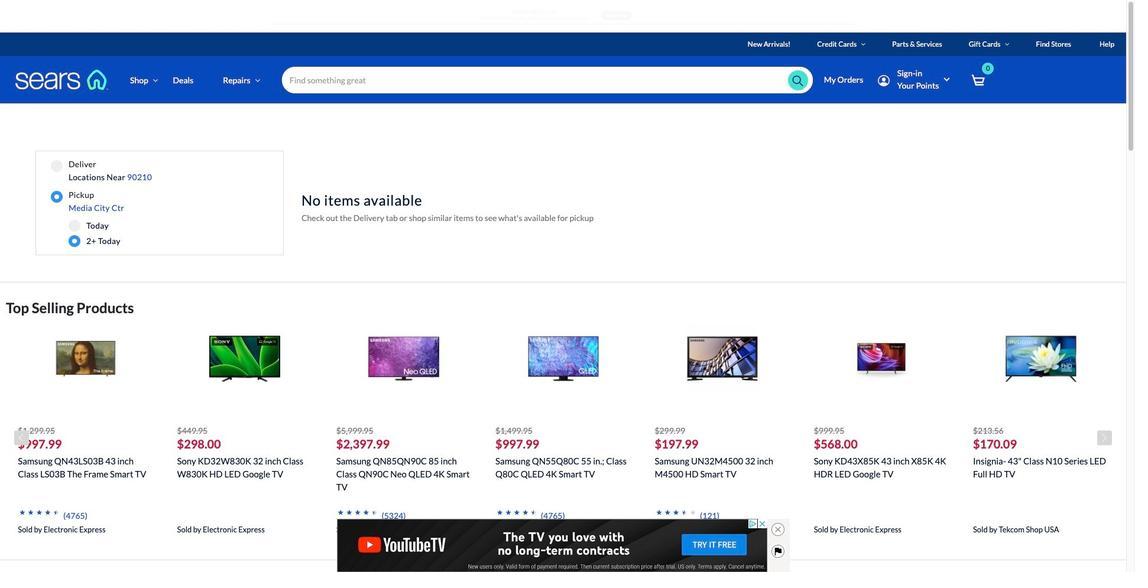 Task type: describe. For each thing, give the bounding box(es) containing it.
Search text field
[[282, 67, 813, 94]]

angle down image
[[153, 76, 158, 84]]

insignia- 43" class n10 series led full hd tv image
[[1006, 324, 1077, 395]]

sony kd32w830k 32 inch class w830k hd led google tv image
[[209, 324, 280, 395]]

sony kd43x85k 43 inch x85k 4k hdr led google tv image
[[846, 324, 917, 395]]

samsung qn85qn90c 85 inch class qn90c neo qled 4k smart tv image
[[369, 324, 440, 395]]

home image
[[15, 69, 109, 90]]

settings image
[[878, 75, 890, 86]]

2 horizontal spatial angle down image
[[1005, 41, 1010, 48]]

view cart image
[[972, 74, 985, 87]]



Task type: locate. For each thing, give the bounding box(es) containing it.
samsung qn55q80c 55 in.; class q80c qled 4k smart tv image
[[528, 324, 599, 395]]

advertisement element
[[337, 519, 767, 572]]

1 horizontal spatial angle down image
[[861, 41, 866, 48]]

angle down image
[[861, 41, 866, 48], [1005, 41, 1010, 48], [255, 76, 260, 84]]

samsung un32m4500 32 inch m4500 hd smart tv image
[[687, 324, 758, 395]]

banner
[[0, 33, 1135, 121]]

samsung qn43ls03b 43 inch class ls03b the frame smart tv image
[[50, 324, 121, 395]]

0 horizontal spatial angle down image
[[255, 76, 260, 84]]

main content
[[0, 103, 1127, 572]]



Task type: vqa. For each thing, say whether or not it's contained in the screenshot.
sears IMAGE
no



